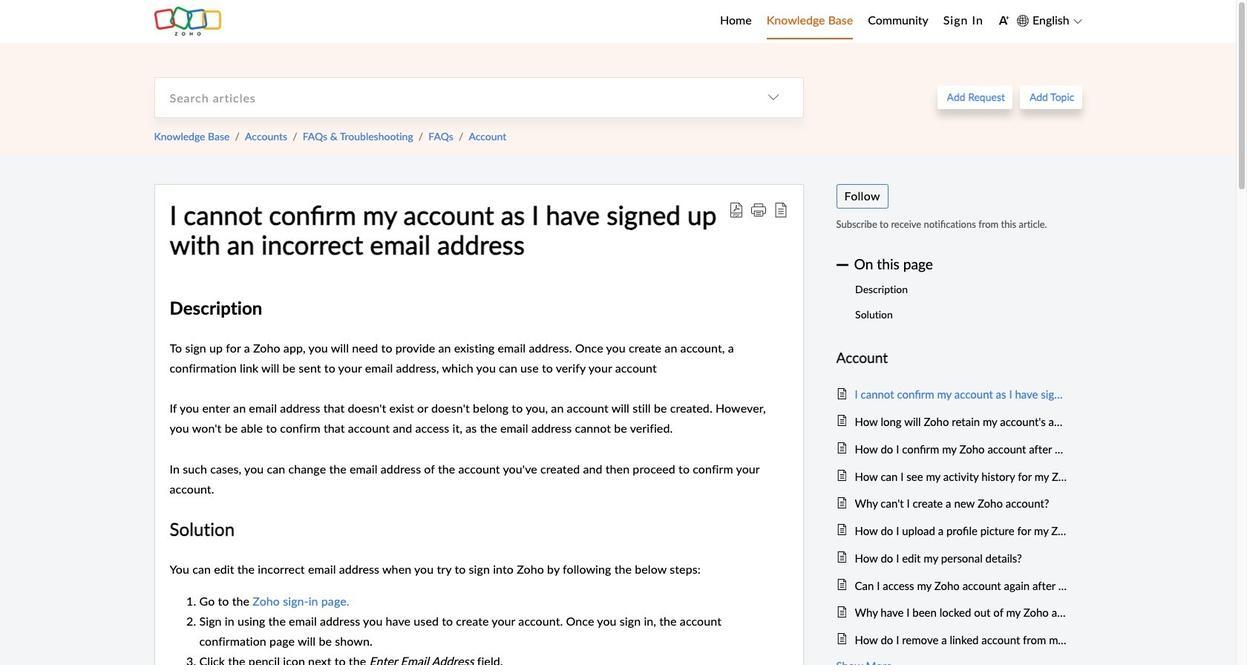 Task type: locate. For each thing, give the bounding box(es) containing it.
download as pdf image
[[729, 202, 744, 217]]

heading
[[837, 347, 1068, 370]]

choose languages element
[[1017, 11, 1082, 30]]



Task type: describe. For each thing, give the bounding box(es) containing it.
Search articles field
[[155, 78, 744, 117]]

user preference image
[[999, 15, 1010, 26]]

choose category image
[[768, 91, 779, 103]]

user preference element
[[999, 10, 1010, 33]]

reader view image
[[773, 202, 788, 217]]

choose category element
[[744, 78, 803, 117]]



Task type: vqa. For each thing, say whether or not it's contained in the screenshot.
Search articles Field
yes



